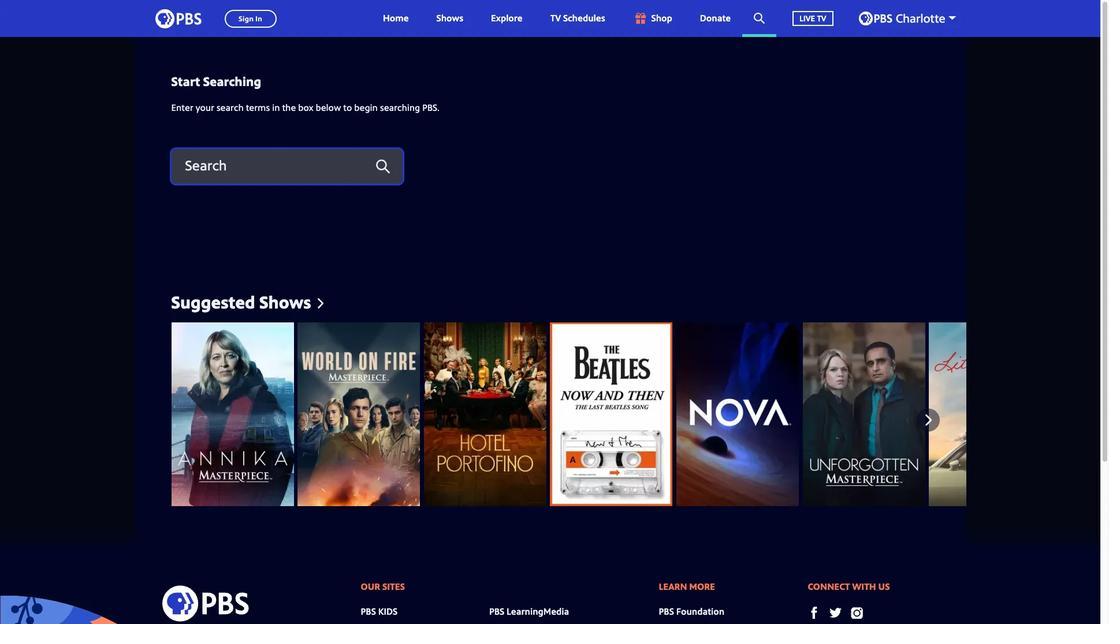 Task type: locate. For each thing, give the bounding box(es) containing it.
schedules
[[564, 12, 606, 24]]

2 horizontal spatial pbs
[[659, 605, 674, 618]]

tv right live
[[818, 13, 827, 24]]

learn
[[659, 580, 688, 593]]

pbs for pbs foundation
[[659, 605, 674, 618]]

pbs learningmedia link
[[490, 605, 570, 618]]

pbs learningmedia
[[490, 605, 570, 618]]

0 vertical spatial shows
[[437, 12, 464, 24]]

kids
[[378, 605, 398, 618]]

1 pbs from the left
[[361, 605, 376, 618]]

the
[[282, 101, 296, 114]]

tv left schedules
[[551, 12, 561, 24]]

learn more
[[659, 580, 716, 593]]

3 pbs from the left
[[659, 605, 674, 618]]

tv schedules
[[551, 12, 606, 24]]

searching
[[203, 72, 261, 90]]

1 horizontal spatial tv
[[818, 13, 827, 24]]

connect with pbs on twitter (opens in new window) image
[[830, 607, 842, 619]]

shop
[[652, 12, 673, 24]]

shop link
[[622, 0, 684, 37]]

live tv link
[[782, 0, 845, 37]]

us
[[879, 580, 890, 593]]

2 pbs from the left
[[490, 605, 505, 618]]

unforgotten image
[[803, 322, 926, 506]]

terms
[[246, 101, 270, 114]]

suggested shows link
[[171, 290, 324, 314]]

in
[[272, 101, 280, 114]]

pbs home image
[[162, 582, 249, 624]]

suggested shows
[[171, 290, 311, 314]]

home link
[[372, 0, 421, 37]]

pbs charlotte image
[[859, 12, 945, 25]]

more
[[690, 580, 716, 593]]

shows link
[[425, 0, 475, 37]]

0 horizontal spatial pbs
[[361, 605, 376, 618]]

our sites
[[361, 580, 405, 593]]

pbs.
[[423, 101, 440, 114]]

start searching
[[171, 72, 261, 90]]

searching
[[380, 101, 420, 114]]

next slide image
[[920, 408, 937, 432]]

pbs left the learningmedia
[[490, 605, 505, 618]]

pbs
[[361, 605, 376, 618], [490, 605, 505, 618], [659, 605, 674, 618]]

with
[[853, 580, 877, 593]]

pbs foundation
[[659, 605, 725, 618]]

start
[[171, 72, 200, 90]]

little bird image
[[930, 322, 1052, 506]]

pbs foundation link
[[659, 605, 725, 618]]

pbs kids
[[361, 605, 398, 618]]

Search search field
[[171, 149, 403, 184]]

suggested
[[171, 290, 255, 314]]

pbs left kids
[[361, 605, 376, 618]]

tv
[[551, 12, 561, 24], [818, 13, 827, 24]]

pbs down learn
[[659, 605, 674, 618]]

1 horizontal spatial shows
[[437, 12, 464, 24]]

below
[[316, 101, 341, 114]]

1 vertical spatial shows
[[260, 290, 311, 314]]

live
[[800, 13, 816, 24]]

enter
[[171, 101, 193, 114]]

shows
[[437, 12, 464, 24], [260, 290, 311, 314]]

1 horizontal spatial pbs
[[490, 605, 505, 618]]



Task type: describe. For each thing, give the bounding box(es) containing it.
pbs for pbs kids
[[361, 605, 376, 618]]

explore
[[491, 12, 523, 24]]

live tv
[[800, 13, 827, 24]]

your
[[196, 101, 214, 114]]

learningmedia
[[507, 605, 570, 618]]

nova image
[[677, 322, 799, 506]]

tv schedules link
[[539, 0, 617, 37]]

annika image
[[171, 322, 294, 506]]

begin
[[355, 101, 378, 114]]

world on fire image
[[298, 322, 420, 506]]

connect with us
[[808, 580, 890, 593]]

enter your search terms in the box below to begin searching pbs.
[[171, 101, 440, 114]]

to
[[344, 101, 352, 114]]

connect
[[808, 580, 851, 593]]

pbs for pbs learningmedia
[[490, 605, 505, 618]]

box
[[298, 101, 314, 114]]

foundation
[[677, 605, 725, 618]]

now and then – the last beatles song (short film) image
[[551, 322, 673, 506]]

our
[[361, 580, 380, 593]]

donate
[[700, 12, 731, 24]]

search
[[217, 101, 244, 114]]

donate link
[[689, 0, 743, 37]]

hotel portofino image
[[424, 322, 547, 506]]

home
[[383, 12, 409, 24]]

pbs image
[[155, 5, 201, 32]]

search image
[[754, 13, 765, 24]]

sites
[[383, 580, 405, 593]]

explore link
[[480, 0, 534, 37]]

0 horizontal spatial tv
[[551, 12, 561, 24]]

pbs kids link
[[361, 605, 398, 618]]

connect with pbs on facebook (opens in new window) image
[[808, 607, 821, 619]]

connect with pbs on instagram (opens in new window) image
[[851, 607, 863, 619]]

0 horizontal spatial shows
[[260, 290, 311, 314]]



Task type: vqa. For each thing, say whether or not it's contained in the screenshot.
Suggested
yes



